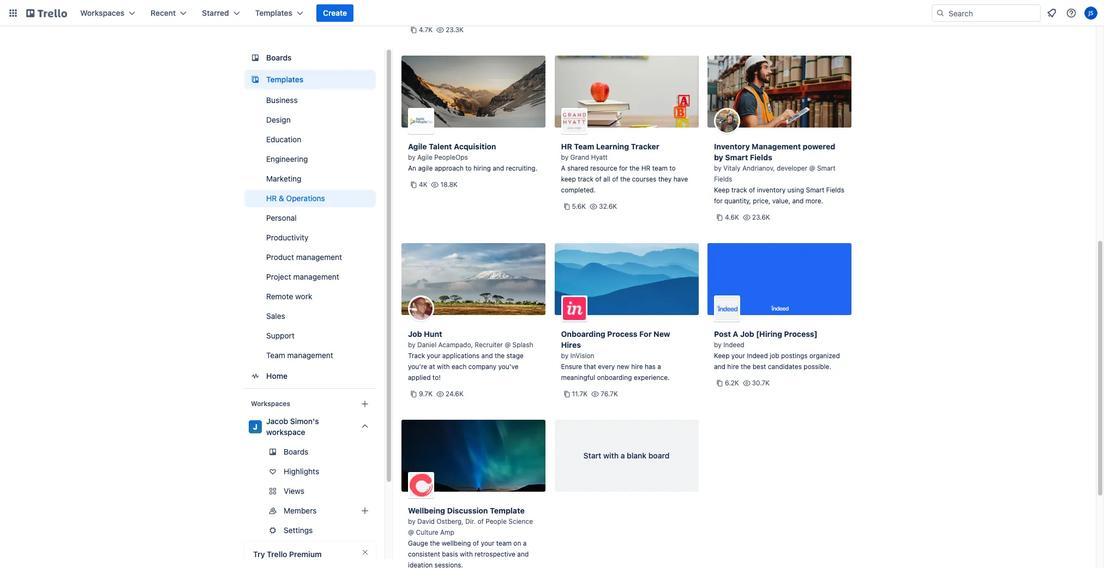 Task type: vqa. For each thing, say whether or not it's contained in the screenshot.
the Keep inside Inventory Management powered by Smart Fields by Vitaly Andrianov, developer @ Smart Fields Keep track of inventory using Smart Fields for quantity, price, value, and more.
yes



Task type: locate. For each thing, give the bounding box(es) containing it.
32.6k
[[599, 202, 617, 211]]

1 hire from the left
[[632, 363, 643, 371]]

2 job from the left
[[741, 330, 755, 339]]

0 horizontal spatial team
[[266, 351, 285, 360]]

on
[[514, 540, 521, 548]]

track inside hr team learning tracker by grand hyatt a shared resource for the hr team to keep track of all of the courses they have completed.
[[578, 175, 594, 183]]

0 horizontal spatial workspaces
[[80, 8, 124, 17]]

boards right board image
[[266, 53, 292, 62]]

keep inside inventory management powered by smart fields by vitaly andrianov, developer @ smart fields keep track of inventory using smart fields for quantity, price, value, and more.
[[714, 186, 730, 194]]

and down on
[[518, 551, 529, 559]]

fields right "using"
[[827, 186, 845, 194]]

quantity,
[[725, 197, 752, 205]]

fields down 'vitaly'
[[714, 175, 733, 183]]

0 horizontal spatial to
[[466, 164, 472, 172]]

team down support
[[266, 351, 285, 360]]

of up the price,
[[749, 186, 756, 194]]

2 vertical spatial management
[[287, 351, 333, 360]]

by left 'vitaly'
[[714, 164, 722, 172]]

fields up andrianov,
[[750, 153, 773, 162]]

0 horizontal spatial hr
[[266, 194, 277, 203]]

1 horizontal spatial fields
[[750, 153, 773, 162]]

2 vertical spatial with
[[460, 551, 473, 559]]

grand hyatt image
[[561, 108, 588, 134]]

best
[[753, 363, 767, 371]]

boards link up highlights link
[[245, 444, 376, 461]]

for right resource
[[619, 164, 628, 172]]

by inside hr team learning tracker by grand hyatt a shared resource for the hr team to keep track of all of the courses they have completed.
[[561, 153, 569, 162]]

the inside wellbeing discussion template by david ostberg, dir. of people science @ culture amp gauge the wellbeing of your team on a consistent basis with retrospective and ideation sessions.
[[430, 540, 440, 548]]

each
[[452, 363, 467, 371]]

track up 'completed.'
[[578, 175, 594, 183]]

engineering
[[266, 154, 308, 164]]

management
[[296, 253, 342, 262], [293, 272, 339, 282], [287, 351, 333, 360]]

smart down inventory
[[726, 153, 748, 162]]

sales link
[[245, 308, 376, 325]]

1 vertical spatial track
[[732, 186, 748, 194]]

vitaly
[[724, 164, 741, 172]]

applications
[[443, 352, 480, 360]]

hr up grand
[[561, 142, 572, 151]]

1 horizontal spatial hire
[[728, 363, 739, 371]]

a inside "post a job [hiring process] by indeed keep your indeed job postings organized and hire the best candidates possible."
[[733, 330, 739, 339]]

1 horizontal spatial team
[[653, 164, 668, 172]]

the up the you've
[[495, 352, 505, 360]]

they
[[659, 175, 672, 183]]

and up 6.2k
[[714, 363, 726, 371]]

0 vertical spatial workspaces
[[80, 8, 124, 17]]

1 vertical spatial with
[[604, 451, 619, 461]]

2 horizontal spatial a
[[658, 363, 661, 371]]

start
[[584, 451, 602, 461]]

a up keep
[[561, 164, 566, 172]]

with right at
[[437, 363, 450, 371]]

by up track
[[408, 341, 416, 349]]

management inside product management link
[[296, 253, 342, 262]]

a left blank on the right
[[621, 451, 625, 461]]

by
[[714, 153, 724, 162], [408, 153, 416, 162], [561, 153, 569, 162], [714, 164, 722, 172], [408, 341, 416, 349], [714, 341, 722, 349], [561, 352, 569, 360], [408, 518, 416, 526]]

the down culture
[[430, 540, 440, 548]]

team left on
[[497, 540, 512, 548]]

your
[[427, 352, 441, 360], [732, 352, 745, 360], [481, 540, 495, 548]]

0 notifications image
[[1046, 7, 1059, 20]]

@ up stage
[[505, 341, 511, 349]]

of right all in the top of the page
[[612, 175, 619, 183]]

templates up business
[[266, 75, 304, 84]]

2 vertical spatial a
[[523, 540, 527, 548]]

a right post
[[733, 330, 739, 339]]

4k
[[419, 181, 428, 189]]

boards link for home
[[245, 48, 376, 68]]

hr
[[561, 142, 572, 151], [642, 164, 651, 172], [266, 194, 277, 203]]

the left best
[[741, 363, 751, 371]]

management for team management
[[287, 351, 333, 360]]

with right the start
[[604, 451, 619, 461]]

try trello premium
[[253, 550, 322, 559]]

2 vertical spatial @
[[408, 529, 414, 537]]

indeed image
[[714, 296, 741, 322]]

0 horizontal spatial indeed
[[724, 341, 745, 349]]

forward image
[[374, 524, 387, 538]]

a inside button
[[621, 451, 625, 461]]

1 vertical spatial @
[[505, 341, 511, 349]]

smart up "more."
[[806, 186, 825, 194]]

1 vertical spatial templates
[[266, 75, 304, 84]]

1 vertical spatial keep
[[714, 352, 730, 360]]

for
[[640, 330, 652, 339]]

track up quantity,
[[732, 186, 748, 194]]

job
[[408, 330, 422, 339], [741, 330, 755, 339]]

@ up gauge
[[408, 529, 414, 537]]

0 vertical spatial a
[[561, 164, 566, 172]]

job up "daniel"
[[408, 330, 422, 339]]

your inside wellbeing discussion template by david ostberg, dir. of people science @ culture amp gauge the wellbeing of your team on a consistent basis with retrospective and ideation sessions.
[[481, 540, 495, 548]]

of left all in the top of the page
[[596, 175, 602, 183]]

to left hiring
[[466, 164, 472, 172]]

support
[[266, 331, 295, 341]]

1 horizontal spatial your
[[481, 540, 495, 548]]

you've
[[499, 363, 519, 371]]

the inside "post a job [hiring process] by indeed keep your indeed job postings organized and hire the best candidates possible."
[[741, 363, 751, 371]]

home
[[266, 372, 288, 381]]

keep down post
[[714, 352, 730, 360]]

jacob simon (jacobsimon16) image
[[1085, 7, 1098, 20]]

1 job from the left
[[408, 330, 422, 339]]

Search field
[[945, 5, 1041, 21]]

and inside the 'agile talent acquisition by agile peopleops an agile approach to hiring and recruiting.'
[[493, 164, 504, 172]]

a right has
[[658, 363, 661, 371]]

templates
[[255, 8, 293, 17], [266, 75, 304, 84]]

wellbeing discussion template by david ostberg, dir. of people science @ culture amp gauge the wellbeing of your team on a consistent basis with retrospective and ideation sessions.
[[408, 506, 533, 569]]

product management
[[266, 253, 342, 262]]

2 keep from the top
[[714, 352, 730, 360]]

hr up the courses
[[642, 164, 651, 172]]

amp
[[440, 529, 455, 537]]

highlights link
[[245, 463, 376, 481]]

j
[[253, 422, 258, 432]]

to!
[[433, 374, 441, 382]]

5.6k
[[572, 202, 586, 211]]

workspaces
[[80, 8, 124, 17], [251, 400, 290, 408]]

2 vertical spatial fields
[[827, 186, 845, 194]]

for left quantity,
[[714, 197, 723, 205]]

team up grand
[[574, 142, 595, 151]]

hire
[[632, 363, 643, 371], [728, 363, 739, 371]]

23.3k
[[446, 26, 464, 34]]

and inside "post a job [hiring process] by indeed keep your indeed job postings organized and hire the best candidates possible."
[[714, 363, 726, 371]]

2 horizontal spatial @
[[810, 164, 816, 172]]

agile
[[408, 142, 427, 151], [418, 153, 433, 162]]

1 horizontal spatial @
[[505, 341, 511, 349]]

process]
[[784, 330, 818, 339]]

hyatt
[[591, 153, 608, 162]]

templates inside dropdown button
[[255, 8, 293, 17]]

post a job [hiring process] by indeed keep your indeed job postings organized and hire the best candidates possible.
[[714, 330, 840, 371]]

and down "using"
[[793, 197, 804, 205]]

0 vertical spatial for
[[619, 164, 628, 172]]

2 forward image from the top
[[374, 505, 387, 518]]

forward image
[[374, 485, 387, 498], [374, 505, 387, 518]]

0 vertical spatial track
[[578, 175, 594, 183]]

0 vertical spatial management
[[296, 253, 342, 262]]

0 vertical spatial keep
[[714, 186, 730, 194]]

1 horizontal spatial a
[[621, 451, 625, 461]]

productivity link
[[245, 229, 376, 247]]

@ for template
[[408, 529, 414, 537]]

to up the "they"
[[670, 164, 676, 172]]

talent
[[429, 142, 452, 151]]

basis
[[442, 551, 458, 559]]

support link
[[245, 327, 376, 345]]

acquisition
[[454, 142, 496, 151]]

views link
[[245, 483, 387, 500]]

1 horizontal spatial a
[[733, 330, 739, 339]]

0 horizontal spatial a
[[523, 540, 527, 548]]

science
[[509, 518, 533, 526]]

agile peopleops image
[[408, 108, 434, 134]]

1 vertical spatial hr
[[642, 164, 651, 172]]

2 vertical spatial hr
[[266, 194, 277, 203]]

for inside inventory management powered by smart fields by vitaly andrianov, developer @ smart fields keep track of inventory using smart fields for quantity, price, value, and more.
[[714, 197, 723, 205]]

1 horizontal spatial hr
[[561, 142, 572, 151]]

0 horizontal spatial job
[[408, 330, 422, 339]]

0 vertical spatial agile
[[408, 142, 427, 151]]

hunt
[[424, 330, 442, 339]]

track
[[408, 352, 425, 360]]

0 vertical spatial templates
[[255, 8, 293, 17]]

forward image up forward icon
[[374, 485, 387, 498]]

0 horizontal spatial a
[[561, 164, 566, 172]]

@ right developer
[[810, 164, 816, 172]]

a right on
[[523, 540, 527, 548]]

and right hiring
[[493, 164, 504, 172]]

1 forward image from the top
[[374, 485, 387, 498]]

team up the "they"
[[653, 164, 668, 172]]

sessions.
[[435, 562, 463, 569]]

by down post
[[714, 341, 722, 349]]

by inside job hunt by daniel acampado, recruiter @ splash track your applications and the stage you're at with each company you've applied to!
[[408, 341, 416, 349]]

gauge
[[408, 540, 428, 548]]

1 horizontal spatial with
[[460, 551, 473, 559]]

2 to from the left
[[670, 164, 676, 172]]

hr inside hr & operations link
[[266, 194, 277, 203]]

by up an
[[408, 153, 416, 162]]

daniel
[[418, 341, 437, 349]]

1 vertical spatial team
[[497, 540, 512, 548]]

management inside project management link
[[293, 272, 339, 282]]

smart down the powered
[[818, 164, 836, 172]]

every
[[598, 363, 615, 371]]

templates up board image
[[255, 8, 293, 17]]

boards link for views
[[245, 444, 376, 461]]

track inside inventory management powered by smart fields by vitaly andrianov, developer @ smart fields keep track of inventory using smart fields for quantity, price, value, and more.
[[732, 186, 748, 194]]

david ostberg, dir. of people science @ culture amp image
[[408, 473, 434, 499]]

forward image right add image
[[374, 505, 387, 518]]

1 keep from the top
[[714, 186, 730, 194]]

you're
[[408, 363, 427, 371]]

post
[[714, 330, 731, 339]]

project management
[[266, 272, 339, 282]]

2 hire from the left
[[728, 363, 739, 371]]

by down inventory
[[714, 153, 724, 162]]

1 horizontal spatial for
[[714, 197, 723, 205]]

1 horizontal spatial workspaces
[[251, 400, 290, 408]]

0 vertical spatial forward image
[[374, 485, 387, 498]]

create
[[323, 8, 347, 17]]

and down recruiter
[[482, 352, 493, 360]]

1 horizontal spatial track
[[732, 186, 748, 194]]

2 horizontal spatial fields
[[827, 186, 845, 194]]

1 vertical spatial for
[[714, 197, 723, 205]]

management down support link
[[287, 351, 333, 360]]

with down wellbeing
[[460, 551, 473, 559]]

to inside the 'agile talent acquisition by agile peopleops an agile approach to hiring and recruiting.'
[[466, 164, 472, 172]]

courses
[[632, 175, 657, 183]]

hire left has
[[632, 363, 643, 371]]

0 vertical spatial hr
[[561, 142, 572, 151]]

1 horizontal spatial indeed
[[747, 352, 768, 360]]

0 horizontal spatial @
[[408, 529, 414, 537]]

recruiter
[[475, 341, 503, 349]]

management inside 'team management' link
[[287, 351, 333, 360]]

0 horizontal spatial team
[[497, 540, 512, 548]]

0 vertical spatial with
[[437, 363, 450, 371]]

0 horizontal spatial your
[[427, 352, 441, 360]]

team inside 'team management' link
[[266, 351, 285, 360]]

a
[[658, 363, 661, 371], [621, 451, 625, 461], [523, 540, 527, 548]]

1 vertical spatial boards
[[284, 448, 309, 457]]

@ for powered
[[810, 164, 816, 172]]

boards up highlights
[[284, 448, 309, 457]]

2 horizontal spatial your
[[732, 352, 745, 360]]

new
[[654, 330, 671, 339]]

1 vertical spatial a
[[733, 330, 739, 339]]

hire inside onboarding process for new hires by invision ensure that every new hire has a meaningful onboarding experience.
[[632, 363, 643, 371]]

1 vertical spatial fields
[[714, 175, 733, 183]]

indeed down post
[[724, 341, 745, 349]]

agile up an
[[408, 142, 427, 151]]

0 vertical spatial indeed
[[724, 341, 745, 349]]

1 vertical spatial management
[[293, 272, 339, 282]]

business link
[[245, 92, 376, 109]]

with inside wellbeing discussion template by david ostberg, dir. of people science @ culture amp gauge the wellbeing of your team on a consistent basis with retrospective and ideation sessions.
[[460, 551, 473, 559]]

1 horizontal spatial to
[[670, 164, 676, 172]]

job left [hiring
[[741, 330, 755, 339]]

forward image inside views link
[[374, 485, 387, 498]]

create a workspace image
[[359, 398, 372, 411]]

all
[[604, 175, 611, 183]]

0 vertical spatial @
[[810, 164, 816, 172]]

1 boards link from the top
[[245, 48, 376, 68]]

boards link up templates link
[[245, 48, 376, 68]]

0 vertical spatial boards
[[266, 53, 292, 62]]

management down productivity link
[[296, 253, 342, 262]]

keep up quantity,
[[714, 186, 730, 194]]

1 vertical spatial a
[[621, 451, 625, 461]]

with
[[437, 363, 450, 371], [604, 451, 619, 461], [460, 551, 473, 559]]

indeed
[[724, 341, 745, 349], [747, 352, 768, 360]]

6.2k
[[725, 379, 739, 388]]

indeed up best
[[747, 352, 768, 360]]

0 horizontal spatial hire
[[632, 363, 643, 371]]

your inside "post a job [hiring process] by indeed keep your indeed job postings organized and hire the best candidates possible."
[[732, 352, 745, 360]]

0 horizontal spatial track
[[578, 175, 594, 183]]

culture
[[416, 529, 439, 537]]

2 horizontal spatial with
[[604, 451, 619, 461]]

0 horizontal spatial fields
[[714, 175, 733, 183]]

by left david
[[408, 518, 416, 526]]

team inside wellbeing discussion template by david ostberg, dir. of people science @ culture amp gauge the wellbeing of your team on a consistent basis with retrospective and ideation sessions.
[[497, 540, 512, 548]]

0 vertical spatial boards link
[[245, 48, 376, 68]]

0 vertical spatial team
[[574, 142, 595, 151]]

remote
[[266, 292, 293, 301]]

2 boards link from the top
[[245, 444, 376, 461]]

more.
[[806, 197, 824, 205]]

1 vertical spatial forward image
[[374, 505, 387, 518]]

possible.
[[804, 363, 832, 371]]

hire up 6.2k
[[728, 363, 739, 371]]

keep
[[714, 186, 730, 194], [714, 352, 730, 360]]

0 vertical spatial team
[[653, 164, 668, 172]]

boards for views
[[284, 448, 309, 457]]

1 to from the left
[[466, 164, 472, 172]]

to
[[466, 164, 472, 172], [670, 164, 676, 172]]

@ inside wellbeing discussion template by david ostberg, dir. of people science @ culture amp gauge the wellbeing of your team on a consistent basis with retrospective and ideation sessions.
[[408, 529, 414, 537]]

an
[[408, 164, 416, 172]]

1 vertical spatial boards link
[[245, 444, 376, 461]]

approach
[[435, 164, 464, 172]]

your up retrospective
[[481, 540, 495, 548]]

@ inside inventory management powered by smart fields by vitaly andrianov, developer @ smart fields keep track of inventory using smart fields for quantity, price, value, and more.
[[810, 164, 816, 172]]

template board image
[[249, 73, 262, 86]]

retrospective
[[475, 551, 516, 559]]

ensure
[[561, 363, 582, 371]]

personal link
[[245, 210, 376, 227]]

management down product management link on the left top of page
[[293, 272, 339, 282]]

applied
[[408, 374, 431, 382]]

hr left the &
[[266, 194, 277, 203]]

by down hires on the bottom right
[[561, 352, 569, 360]]

1 horizontal spatial team
[[574, 142, 595, 151]]

workspaces inside "popup button"
[[80, 8, 124, 17]]

and inside inventory management powered by smart fields by vitaly andrianov, developer @ smart fields keep track of inventory using smart fields for quantity, price, value, and more.
[[793, 197, 804, 205]]

1 horizontal spatial job
[[741, 330, 755, 339]]

1 vertical spatial indeed
[[747, 352, 768, 360]]

hr for hr team learning tracker by grand hyatt a shared resource for the hr team to keep track of all of the courses they have completed.
[[561, 142, 572, 151]]

agile up agile
[[418, 153, 433, 162]]

of inside inventory management powered by smart fields by vitaly andrianov, developer @ smart fields keep track of inventory using smart fields for quantity, price, value, and more.
[[749, 186, 756, 194]]

your up at
[[427, 352, 441, 360]]

your up 6.2k
[[732, 352, 745, 360]]

0 vertical spatial a
[[658, 363, 661, 371]]

a inside hr team learning tracker by grand hyatt a shared resource for the hr team to keep track of all of the courses they have completed.
[[561, 164, 566, 172]]

0 horizontal spatial for
[[619, 164, 628, 172]]

0 horizontal spatial with
[[437, 363, 450, 371]]

completed.
[[561, 186, 596, 194]]

business
[[266, 96, 298, 105]]

by left grand
[[561, 153, 569, 162]]

1 vertical spatial team
[[266, 351, 285, 360]]



Task type: describe. For each thing, give the bounding box(es) containing it.
members
[[284, 506, 317, 516]]

by inside the 'agile talent acquisition by agile peopleops an agile approach to hiring and recruiting.'
[[408, 153, 416, 162]]

[hiring
[[756, 330, 783, 339]]

job inside job hunt by daniel acampado, recruiter @ splash track your applications and the stage you're at with each company you've applied to!
[[408, 330, 422, 339]]

using
[[788, 186, 805, 194]]

blank
[[627, 451, 647, 461]]

developer
[[777, 164, 808, 172]]

0 vertical spatial fields
[[750, 153, 773, 162]]

simon's
[[290, 417, 319, 426]]

at
[[429, 363, 435, 371]]

18.8k
[[441, 181, 458, 189]]

keep inside "post a job [hiring process] by indeed keep your indeed job postings organized and hire the best candidates possible."
[[714, 352, 730, 360]]

that
[[584, 363, 597, 371]]

productivity
[[266, 233, 309, 242]]

members link
[[245, 503, 387, 520]]

starred button
[[196, 4, 247, 22]]

add image
[[359, 505, 372, 518]]

vitaly andrianov, developer @ smart fields image
[[714, 108, 741, 134]]

recruiting.
[[506, 164, 538, 172]]

job inside "post a job [hiring process] by indeed keep your indeed job postings organized and hire the best candidates possible."
[[741, 330, 755, 339]]

open information menu image
[[1066, 8, 1077, 19]]

templates link
[[245, 70, 376, 90]]

agile talent acquisition by agile peopleops an agile approach to hiring and recruiting.
[[408, 142, 538, 172]]

product
[[266, 253, 294, 262]]

discussion
[[447, 506, 488, 516]]

acampado,
[[439, 341, 473, 349]]

recent button
[[144, 4, 193, 22]]

create button
[[317, 4, 354, 22]]

splash
[[513, 341, 534, 349]]

powered
[[803, 142, 836, 151]]

dir.
[[466, 518, 476, 526]]

templates button
[[249, 4, 310, 22]]

4.6k
[[725, 213, 740, 222]]

to inside hr team learning tracker by grand hyatt a shared resource for the hr team to keep track of all of the courses they have completed.
[[670, 164, 676, 172]]

starred
[[202, 8, 229, 17]]

remote work
[[266, 292, 312, 301]]

hr & operations
[[266, 194, 325, 203]]

engineering link
[[245, 151, 376, 168]]

job hunt by daniel acampado, recruiter @ splash track your applications and the stage you're at with each company you've applied to!
[[408, 330, 534, 382]]

meaningful
[[561, 374, 595, 382]]

workspace
[[266, 428, 305, 437]]

start with a blank board
[[584, 451, 670, 461]]

learning
[[596, 142, 629, 151]]

andrianov,
[[743, 164, 775, 172]]

product management link
[[245, 249, 376, 266]]

team management link
[[245, 347, 376, 365]]

for inside hr team learning tracker by grand hyatt a shared resource for the hr team to keep track of all of the courses they have completed.
[[619, 164, 628, 172]]

hiring
[[474, 164, 491, 172]]

back to home image
[[26, 4, 67, 22]]

new
[[617, 363, 630, 371]]

search image
[[937, 9, 945, 17]]

settings
[[284, 526, 313, 535]]

wellbeing
[[442, 540, 471, 548]]

job
[[770, 352, 780, 360]]

recent
[[151, 8, 176, 17]]

workspaces button
[[74, 4, 142, 22]]

the inside job hunt by daniel acampado, recruiter @ splash track your applications and the stage you're at with each company you've applied to!
[[495, 352, 505, 360]]

onboarding
[[597, 374, 632, 382]]

11.7k
[[572, 390, 588, 398]]

30.7k
[[752, 379, 770, 388]]

with inside button
[[604, 451, 619, 461]]

design link
[[245, 111, 376, 129]]

jacob simon's workspace
[[266, 417, 319, 437]]

the up the courses
[[630, 164, 640, 172]]

@ inside job hunt by daniel acampado, recruiter @ splash track your applications and the stage you're at with each company you've applied to!
[[505, 341, 511, 349]]

marketing link
[[245, 170, 376, 188]]

onboarding process for new hires by invision ensure that every new hire has a meaningful onboarding experience.
[[561, 330, 671, 382]]

tracker
[[631, 142, 660, 151]]

of right wellbeing
[[473, 540, 479, 548]]

try
[[253, 550, 265, 559]]

by inside onboarding process for new hires by invision ensure that every new hire has a meaningful onboarding experience.
[[561, 352, 569, 360]]

team inside hr team learning tracker by grand hyatt a shared resource for the hr team to keep track of all of the courses they have completed.
[[574, 142, 595, 151]]

daniel acampado, recruiter @ splash image
[[408, 296, 434, 322]]

inventory
[[714, 142, 750, 151]]

hire inside "post a job [hiring process] by indeed keep your indeed job postings organized and hire the best candidates possible."
[[728, 363, 739, 371]]

hr for hr & operations
[[266, 194, 277, 203]]

2 vertical spatial smart
[[806, 186, 825, 194]]

76.7k
[[601, 390, 618, 398]]

highlights
[[284, 467, 319, 476]]

board image
[[249, 51, 262, 64]]

by inside wellbeing discussion template by david ostberg, dir. of people science @ culture amp gauge the wellbeing of your team on a consistent basis with retrospective and ideation sessions.
[[408, 518, 416, 526]]

2 horizontal spatial hr
[[642, 164, 651, 172]]

agile
[[418, 164, 433, 172]]

jacob
[[266, 417, 288, 426]]

team inside hr team learning tracker by grand hyatt a shared resource for the hr team to keep track of all of the courses they have completed.
[[653, 164, 668, 172]]

hr & operations link
[[245, 190, 376, 207]]

24.6k
[[446, 390, 464, 398]]

experience.
[[634, 374, 670, 382]]

the right all in the top of the page
[[621, 175, 631, 183]]

0 vertical spatial smart
[[726, 153, 748, 162]]

inventory
[[757, 186, 786, 194]]

board
[[649, 451, 670, 461]]

management for project management
[[293, 272, 339, 282]]

management
[[752, 142, 801, 151]]

and inside wellbeing discussion template by david ostberg, dir. of people science @ culture amp gauge the wellbeing of your team on a consistent basis with retrospective and ideation sessions.
[[518, 551, 529, 559]]

1 vertical spatial agile
[[418, 153, 433, 162]]

boards for home
[[266, 53, 292, 62]]

by inside "post a job [hiring process] by indeed keep your indeed job postings organized and hire the best candidates possible."
[[714, 341, 722, 349]]

keep
[[561, 175, 576, 183]]

has
[[645, 363, 656, 371]]

candidates
[[768, 363, 802, 371]]

have
[[674, 175, 688, 183]]

management for product management
[[296, 253, 342, 262]]

with inside job hunt by daniel acampado, recruiter @ splash track your applications and the stage you're at with each company you've applied to!
[[437, 363, 450, 371]]

remote work link
[[245, 288, 376, 306]]

premium
[[289, 550, 322, 559]]

price,
[[753, 197, 771, 205]]

invision image
[[561, 296, 588, 322]]

organized
[[810, 352, 840, 360]]

primary element
[[0, 0, 1105, 26]]

home link
[[245, 367, 376, 386]]

start with a blank board button
[[555, 420, 699, 492]]

personal
[[266, 213, 297, 223]]

a inside onboarding process for new hires by invision ensure that every new hire has a meaningful onboarding experience.
[[658, 363, 661, 371]]

and inside job hunt by daniel acampado, recruiter @ splash track your applications and the stage you're at with each company you've applied to!
[[482, 352, 493, 360]]

views
[[284, 487, 305, 496]]

home image
[[249, 370, 262, 383]]

work
[[295, 292, 312, 301]]

operations
[[286, 194, 325, 203]]

1 vertical spatial smart
[[818, 164, 836, 172]]

1 vertical spatial workspaces
[[251, 400, 290, 408]]

a inside wellbeing discussion template by david ostberg, dir. of people science @ culture amp gauge the wellbeing of your team on a consistent basis with retrospective and ideation sessions.
[[523, 540, 527, 548]]

onboarding
[[561, 330, 606, 339]]

of right dir.
[[478, 518, 484, 526]]

your inside job hunt by daniel acampado, recruiter @ splash track your applications and the stage you're at with each company you've applied to!
[[427, 352, 441, 360]]



